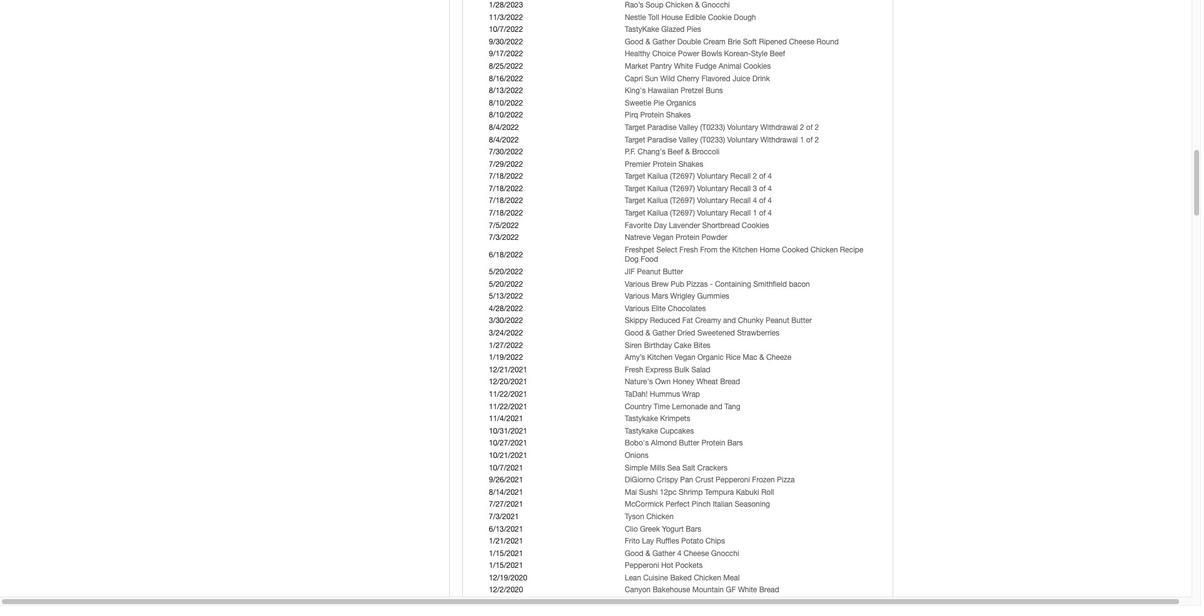 Task type: describe. For each thing, give the bounding box(es) containing it.
8/4/2022 for target paradise valley (t0233) voluntary withdrawal 1 of 2
[[489, 135, 519, 144]]

ripened
[[759, 37, 787, 46]]

mccormick perfect pinch italian seasoning
[[625, 501, 770, 509]]

-
[[710, 280, 713, 289]]

natreve vegan protein powder
[[625, 234, 727, 242]]

round
[[817, 37, 839, 46]]

voluntary for 1
[[697, 209, 728, 218]]

0 vertical spatial 1
[[800, 135, 804, 144]]

lay
[[642, 537, 654, 546]]

row containing 1/21/2021
[[488, 536, 876, 548]]

1 horizontal spatial white
[[738, 587, 757, 595]]

1 horizontal spatial bars
[[727, 439, 743, 448]]

1/21/2021
[[489, 537, 523, 546]]

1/19/2022
[[489, 354, 523, 362]]

lemonade
[[672, 403, 708, 411]]

row containing 9/26/2021
[[488, 475, 876, 487]]

gather for dried
[[653, 329, 675, 338]]

& up birthday
[[646, 329, 650, 338]]

premier
[[625, 160, 651, 169]]

drink
[[752, 74, 770, 83]]

protein up crackers
[[702, 439, 725, 448]]

row containing 7/27/2021
[[488, 499, 876, 512]]

row containing 10/21/2021
[[488, 450, 876, 463]]

kailua for target kailua (t2697) voluntary recall 2 of 4
[[647, 172, 668, 181]]

rao's soup chicken & gnocchi link
[[625, 1, 730, 9]]

cookie
[[708, 13, 732, 22]]

chicken up clio greek yogurt bars
[[646, 513, 674, 522]]

gather for 4
[[653, 550, 675, 559]]

double
[[677, 37, 701, 46]]

protein down p.f. chang's beef & broccoli link
[[653, 160, 677, 169]]

various for various mars wrigley gummies
[[625, 292, 649, 301]]

voluntary for 3
[[697, 184, 728, 193]]

simple mills sea salt crackers
[[625, 464, 728, 473]]

8/10/2022 for pirq
[[489, 111, 523, 120]]

1 horizontal spatial cheese
[[789, 37, 815, 46]]

good for good & gather dried sweetened strawberries
[[625, 329, 644, 338]]

digiorno crispy pan crust pepperoni frozen pizza
[[625, 476, 795, 485]]

king's hawaiian pretzel buns
[[625, 86, 723, 95]]

freshpet
[[625, 246, 654, 255]]

bobo's almond butter protein bars link
[[625, 439, 743, 448]]

recall for 3
[[730, 184, 751, 193]]

4 for target kailua (t2697) voluntary recall 2 of 4
[[768, 172, 772, 181]]

target for target kailua (t2697) voluntary recall 3 of 4
[[625, 184, 645, 193]]

jif peanut butter
[[625, 268, 683, 277]]

3
[[753, 184, 757, 193]]

mccormick
[[625, 501, 664, 509]]

tadah! hummus wrap link
[[625, 390, 700, 399]]

perfect
[[666, 501, 690, 509]]

0 horizontal spatial bread
[[720, 378, 740, 387]]

row containing 1/19/2022
[[488, 352, 876, 365]]

clio greek yogurt bars
[[625, 525, 701, 534]]

chicken inside "freshpet select fresh from the kitchen home cooked chicken recipe dog food"
[[811, 246, 838, 255]]

5/20/2022 for jif
[[489, 268, 523, 277]]

good & gather double cream brie soft ripened cheese round link
[[625, 37, 839, 46]]

target for target kailua (t2697) voluntary recall 1 of 4
[[625, 209, 645, 218]]

pizza
[[777, 476, 795, 485]]

good & gather dried sweetened strawberries
[[625, 329, 780, 338]]

brie
[[728, 37, 741, 46]]

& up the "edible"
[[695, 1, 700, 9]]

sushi
[[639, 488, 658, 497]]

pirq
[[625, 111, 638, 120]]

cuisine
[[643, 574, 668, 583]]

4 for target kailua (t2697) voluntary recall 1 of 4
[[768, 209, 772, 218]]

cream
[[703, 37, 726, 46]]

1/28/2023
[[489, 1, 523, 9]]

target kailua (t2697) voluntary recall 1 of 4 link
[[625, 209, 772, 218]]

1 vertical spatial and
[[710, 403, 722, 411]]

5/13/2022
[[489, 292, 523, 301]]

row containing 7/29/2022
[[488, 159, 876, 171]]

11/22/2021 for tadah!
[[489, 390, 527, 399]]

crackers
[[697, 464, 728, 473]]

cherry
[[677, 74, 700, 83]]

row containing 10/31/2021
[[488, 426, 876, 438]]

lavender
[[669, 221, 700, 230]]

target for target kailua (t2697) voluntary recall 4 of 4
[[625, 197, 645, 206]]

& down lay
[[646, 550, 650, 559]]

0 vertical spatial white
[[674, 62, 693, 71]]

11 row from the top
[[488, 122, 876, 134]]

12pc
[[660, 488, 677, 497]]

cheeze
[[766, 354, 792, 362]]

organic
[[698, 354, 724, 362]]

33 row from the top
[[488, 401, 876, 414]]

22 row from the top
[[488, 267, 876, 279]]

10 row from the top
[[488, 110, 876, 122]]

tastykake krimpets
[[625, 415, 690, 424]]

0 horizontal spatial bars
[[686, 525, 701, 534]]

tyson chicken link
[[625, 513, 674, 522]]

target kailua (t2697) voluntary recall 4 of 4
[[625, 197, 772, 206]]

row containing 10/27/2021
[[488, 438, 876, 450]]

kailua for target kailua (t2697) voluntary recall 4 of 4
[[647, 197, 668, 206]]

market
[[625, 62, 648, 71]]

7/18/2022 for target kailua (t2697) voluntary recall 4 of 4
[[489, 197, 523, 206]]

of for target kailua (t2697) voluntary recall 3 of 4
[[759, 184, 766, 193]]

& down tastykake
[[646, 37, 650, 46]]

voluntary for 4
[[697, 197, 728, 206]]

amy's kitchen vegan organic rice mac & cheeze
[[625, 354, 792, 362]]

1 vertical spatial kitchen
[[647, 354, 673, 362]]

protein down pie
[[640, 111, 664, 120]]

row containing 7/3/2022
[[488, 232, 876, 245]]

row containing 12/2/2020
[[488, 585, 876, 598]]

good for good & gather 4 cheese gnocchi
[[625, 550, 644, 559]]

premier protein shakes link
[[625, 160, 703, 169]]

(t0233) for 1
[[700, 135, 725, 144]]

freshpet select fresh from the kitchen home cooked chicken recipe dog food link
[[625, 246, 863, 264]]

0 horizontal spatial pepperoni
[[625, 562, 659, 571]]

fat
[[682, 317, 693, 326]]

0 horizontal spatial beef
[[668, 148, 683, 156]]

row containing 4/28/2022
[[488, 303, 876, 316]]

1 vertical spatial cookies
[[742, 221, 769, 230]]

various for various elite chocolates
[[625, 305, 649, 313]]

10/27/2021
[[489, 439, 527, 448]]

target kailua (t2697) voluntary recall 2 of 4
[[625, 172, 772, 181]]

onions
[[625, 452, 649, 460]]

32 row from the top
[[488, 389, 876, 401]]

jif
[[625, 268, 635, 277]]

frito
[[625, 537, 640, 546]]

soft
[[743, 37, 757, 46]]

clio
[[625, 525, 638, 534]]

0 horizontal spatial fresh
[[625, 366, 643, 375]]

korean-
[[724, 50, 751, 58]]

17 row from the top
[[488, 195, 876, 208]]

7/18/2022 for target kailua (t2697) voluntary recall 2 of 4
[[489, 172, 523, 181]]

chicken up "mountain"
[[694, 574, 721, 583]]

shakes for premier protein shakes
[[679, 160, 703, 169]]

clio greek yogurt bars link
[[625, 525, 701, 534]]

protein down lavender
[[676, 234, 700, 242]]

45 row from the top
[[488, 548, 876, 561]]

row containing 11/3/2022
[[488, 12, 876, 24]]

reduced
[[650, 317, 680, 326]]

1 vertical spatial bread
[[759, 587, 779, 595]]

1/15/2021 for good
[[489, 550, 523, 559]]

rao's
[[625, 1, 644, 9]]

row containing 7/3/2021
[[488, 512, 876, 524]]

row containing 11/4/2021
[[488, 414, 876, 426]]

various elite chocolates link
[[625, 305, 706, 313]]

sweetened
[[697, 329, 735, 338]]

23 row from the top
[[488, 279, 876, 291]]

dog
[[625, 256, 639, 264]]

4 for target kailua (t2697) voluntary recall 3 of 4
[[768, 184, 772, 193]]

18 row from the top
[[488, 208, 876, 220]]

row containing 10/7/2022
[[488, 24, 876, 36]]

bites
[[694, 341, 711, 350]]

chang's
[[638, 148, 666, 156]]

pirq protein shakes
[[625, 111, 691, 120]]

mai sushi 12pc shrimp tempura kabuki roll
[[625, 488, 774, 497]]

11/3/2022
[[489, 13, 523, 22]]

8/14/2021
[[489, 488, 523, 497]]

wrap
[[682, 390, 700, 399]]

roll
[[761, 488, 774, 497]]

cooked
[[782, 246, 809, 255]]

chocolates
[[668, 305, 706, 313]]

row containing 7/5/2022
[[488, 220, 876, 232]]

elite
[[652, 305, 666, 313]]

withdrawal for 1
[[760, 135, 798, 144]]

mccormick perfect pinch italian seasoning link
[[625, 501, 770, 509]]

15 row from the top
[[488, 171, 876, 183]]

hot
[[661, 562, 673, 571]]

row containing 6/13/2021
[[488, 524, 876, 536]]

mai
[[625, 488, 637, 497]]

paradise for target paradise valley (t0233) voluntary withdrawal 2 of 2
[[647, 123, 677, 132]]

withdrawal for 2
[[760, 123, 798, 132]]

tastykake for tastykake cupcakes
[[625, 427, 658, 436]]

tadah! hummus wrap
[[625, 390, 700, 399]]

recall for 1
[[730, 209, 751, 218]]

0 horizontal spatial 1
[[753, 209, 757, 218]]

7/3/2021
[[489, 513, 519, 522]]

voluntary down "target paradise valley (t0233) voluntary withdrawal 2 of 2"
[[727, 135, 758, 144]]

row containing 8/25/2022
[[488, 61, 876, 73]]

organics
[[666, 99, 696, 107]]

1 vertical spatial vegan
[[675, 354, 695, 362]]



Task type: vqa. For each thing, say whether or not it's contained in the screenshot.
'Chips'
yes



Task type: locate. For each thing, give the bounding box(es) containing it.
3 recall from the top
[[730, 197, 751, 206]]

nestle
[[625, 13, 646, 22]]

1 5/20/2022 from the top
[[489, 268, 523, 277]]

1 vertical spatial tastykake
[[625, 427, 658, 436]]

7/18/2022 for target kailua (t2697) voluntary recall 3 of 4
[[489, 184, 523, 193]]

gnocchi
[[702, 1, 730, 9], [711, 550, 739, 559]]

shakes for pirq protein shakes
[[666, 111, 691, 120]]

strawberries
[[737, 329, 780, 338]]

7 row from the top
[[488, 73, 876, 85]]

peanut down the food
[[637, 268, 661, 277]]

0 vertical spatial 5/20/2022
[[489, 268, 523, 277]]

0 vertical spatial bars
[[727, 439, 743, 448]]

bread right "wheat"
[[720, 378, 740, 387]]

1 vertical spatial 11/22/2021
[[489, 403, 527, 411]]

8/10/2022
[[489, 99, 523, 107], [489, 111, 523, 120]]

0 vertical spatial cheese
[[789, 37, 815, 46]]

1/15/2021 up the 12/19/2020
[[489, 562, 523, 571]]

digiorno crispy pan crust pepperoni frozen pizza link
[[625, 476, 795, 485]]

1 row from the top
[[488, 0, 876, 12]]

valley down the organics
[[679, 123, 698, 132]]

1 horizontal spatial and
[[723, 317, 736, 326]]

28 row from the top
[[488, 340, 876, 352]]

21 row from the top
[[488, 245, 876, 267]]

target for target paradise valley (t0233) voluntary withdrawal 1 of 2
[[625, 135, 645, 144]]

29 row from the top
[[488, 352, 876, 365]]

0 vertical spatial withdrawal
[[760, 123, 798, 132]]

1 11/22/2021 from the top
[[489, 390, 527, 399]]

pan
[[680, 476, 693, 485]]

beef down ripened
[[770, 50, 785, 58]]

peanut up strawberries
[[766, 317, 789, 326]]

various brew pub pizzas - containing smithfield bacon
[[625, 280, 810, 289]]

tastykake cupcakes link
[[625, 427, 694, 436]]

1 horizontal spatial pepperoni
[[716, 476, 750, 485]]

4 target from the top
[[625, 184, 645, 193]]

2 11/22/2021 from the top
[[489, 403, 527, 411]]

8 row from the top
[[488, 85, 876, 97]]

of
[[806, 123, 813, 132], [806, 135, 813, 144], [759, 172, 766, 181], [759, 184, 766, 193], [759, 197, 766, 206], [759, 209, 766, 218]]

0 vertical spatial (t0233)
[[700, 123, 725, 132]]

0 vertical spatial butter
[[663, 268, 683, 277]]

good & gather 4 cheese gnocchi link
[[625, 550, 739, 559]]

36 row from the top
[[488, 438, 876, 450]]

toll
[[648, 13, 659, 22]]

fresh down "natreve vegan protein powder" at the right top
[[679, 246, 698, 255]]

various up skippy
[[625, 305, 649, 313]]

fresh inside "freshpet select fresh from the kitchen home cooked chicken recipe dog food"
[[679, 246, 698, 255]]

various left mars
[[625, 292, 649, 301]]

butter up pub
[[663, 268, 683, 277]]

shakes up target kailua (t2697) voluntary recall 2 of 4
[[679, 160, 703, 169]]

0 horizontal spatial vegan
[[653, 234, 674, 242]]

cheese left round
[[789, 37, 815, 46]]

house
[[661, 13, 683, 22]]

natreve
[[625, 234, 651, 242]]

0 vertical spatial 11/22/2021
[[489, 390, 527, 399]]

shakes down the organics
[[666, 111, 691, 120]]

chicken up 'house'
[[666, 1, 693, 9]]

row containing freshpet select fresh from the kitchen home cooked chicken recipe dog food
[[488, 245, 876, 267]]

1 good from the top
[[625, 37, 644, 46]]

2 various from the top
[[625, 292, 649, 301]]

recall for 4
[[730, 197, 751, 206]]

from
[[700, 246, 718, 255]]

(t2697) for target kailua (t2697) voluntary recall 3 of 4
[[670, 184, 695, 193]]

cupcakes
[[660, 427, 694, 436]]

1 vertical spatial gnocchi
[[711, 550, 739, 559]]

bobo's almond butter protein bars
[[625, 439, 743, 448]]

and
[[723, 317, 736, 326], [710, 403, 722, 411]]

(t2697) for target kailua (t2697) voluntary recall 2 of 4
[[670, 172, 695, 181]]

simple mills sea salt crackers link
[[625, 464, 728, 473]]

1 target from the top
[[625, 123, 645, 132]]

white right the gf
[[738, 587, 757, 595]]

butter down "bacon" on the top of the page
[[791, 317, 812, 326]]

good & gather double cream brie soft ripened cheese round
[[625, 37, 839, 46]]

2 1/15/2021 from the top
[[489, 562, 523, 571]]

3 kailua from the top
[[647, 197, 668, 206]]

1 vertical spatial withdrawal
[[760, 135, 798, 144]]

choice
[[652, 50, 676, 58]]

39 row from the top
[[488, 475, 876, 487]]

0 vertical spatial kitchen
[[732, 246, 758, 255]]

1 vertical spatial 1/15/2021
[[489, 562, 523, 571]]

nature's
[[625, 378, 653, 387]]

(t2697) up target kailua (t2697) voluntary recall 1 of 4
[[670, 197, 695, 206]]

vegan
[[653, 234, 674, 242], [675, 354, 695, 362]]

19 row from the top
[[488, 220, 876, 232]]

kitchen inside "freshpet select fresh from the kitchen home cooked chicken recipe dog food"
[[732, 246, 758, 255]]

siren birthday cake bites link
[[625, 341, 711, 350]]

1 withdrawal from the top
[[760, 123, 798, 132]]

2 paradise from the top
[[647, 135, 677, 144]]

35 row from the top
[[488, 426, 876, 438]]

p.f. chang's beef & broccoli link
[[625, 148, 720, 156]]

1 horizontal spatial beef
[[770, 50, 785, 58]]

0 vertical spatial peanut
[[637, 268, 661, 277]]

0 vertical spatial shakes
[[666, 111, 691, 120]]

frozen
[[752, 476, 775, 485]]

46 row from the top
[[488, 561, 876, 573]]

4 7/18/2022 from the top
[[489, 209, 523, 218]]

2 7/18/2022 from the top
[[489, 184, 523, 193]]

2 good from the top
[[625, 329, 644, 338]]

voluntary up the target kailua (t2697) voluntary recall 3 of 4 'link'
[[697, 172, 728, 181]]

42 row from the top
[[488, 512, 876, 524]]

0 vertical spatial tastykake
[[625, 415, 658, 424]]

2 vertical spatial gather
[[653, 550, 675, 559]]

withdrawal down target paradise valley (t0233) voluntary withdrawal 2 of 2 link on the top of page
[[760, 135, 798, 144]]

4 (t2697) from the top
[[670, 209, 695, 218]]

target paradise valley (t0233) voluntary withdrawal 2 of 2
[[625, 123, 819, 132]]

3 (t2697) from the top
[[670, 197, 695, 206]]

containing
[[715, 280, 751, 289]]

pepperoni up lean
[[625, 562, 659, 571]]

(t0233) for 2
[[700, 123, 725, 132]]

various mars wrigley gummies link
[[625, 292, 729, 301]]

30 row from the top
[[488, 365, 876, 377]]

1 8/4/2022 from the top
[[489, 123, 519, 132]]

40 row from the top
[[488, 487, 876, 499]]

various for various brew pub pizzas - containing smithfield bacon
[[625, 280, 649, 289]]

25 row from the top
[[488, 303, 876, 316]]

of for target kailua (t2697) voluntary recall 1 of 4
[[759, 209, 766, 218]]

row containing 5/13/2022
[[488, 291, 876, 303]]

cheese down the potato
[[684, 550, 709, 559]]

2 vertical spatial good
[[625, 550, 644, 559]]

48 row from the top
[[488, 585, 876, 598]]

row containing 3/24/2022
[[488, 328, 876, 340]]

vegan down day
[[653, 234, 674, 242]]

of for target kailua (t2697) voluntary recall 2 of 4
[[759, 172, 766, 181]]

row containing 7/30/2022
[[488, 146, 876, 159]]

country time lemonade and tang
[[625, 403, 741, 411]]

potato
[[681, 537, 704, 546]]

12 row from the top
[[488, 134, 876, 146]]

41 row from the top
[[488, 499, 876, 512]]

4 for target kailua (t2697) voluntary recall 4 of 4
[[768, 197, 772, 206]]

11/22/2021 down 12/20/2021
[[489, 390, 527, 399]]

siren birthday cake bites
[[625, 341, 711, 350]]

0 vertical spatial fresh
[[679, 246, 698, 255]]

target for target kailua (t2697) voluntary recall 2 of 4
[[625, 172, 645, 181]]

43 row from the top
[[488, 524, 876, 536]]

kailua for target kailua (t2697) voluntary recall 3 of 4
[[647, 184, 668, 193]]

beef up premier protein shakes
[[668, 148, 683, 156]]

butter
[[663, 268, 683, 277], [791, 317, 812, 326], [679, 439, 700, 448]]

1 valley from the top
[[679, 123, 698, 132]]

1 vertical spatial beef
[[668, 148, 683, 156]]

0 vertical spatial 8/4/2022
[[489, 123, 519, 132]]

13 row from the top
[[488, 146, 876, 159]]

7/30/2022
[[489, 148, 523, 156]]

kitchen right the
[[732, 246, 758, 255]]

0 horizontal spatial kitchen
[[647, 354, 673, 362]]

1 kailua from the top
[[647, 172, 668, 181]]

2
[[800, 123, 804, 132], [815, 123, 819, 132], [815, 135, 819, 144], [753, 172, 757, 181]]

1 horizontal spatial vegan
[[675, 354, 695, 362]]

0 vertical spatial good
[[625, 37, 644, 46]]

meal
[[723, 574, 740, 583]]

row containing 8/16/2022
[[488, 73, 876, 85]]

3 gather from the top
[[653, 550, 675, 559]]

0 vertical spatial beef
[[770, 50, 785, 58]]

(t0233) up target paradise valley (t0233) voluntary withdrawal 1 of 2
[[700, 123, 725, 132]]

0 vertical spatial and
[[723, 317, 736, 326]]

juice
[[733, 74, 750, 83]]

pirq protein shakes link
[[625, 111, 691, 120]]

0 vertical spatial paradise
[[647, 123, 677, 132]]

paradise
[[647, 123, 677, 132], [647, 135, 677, 144]]

cookies down style
[[744, 62, 771, 71]]

2 gather from the top
[[653, 329, 675, 338]]

and up the sweetened
[[723, 317, 736, 326]]

vegan down the cake
[[675, 354, 695, 362]]

1 (t2697) from the top
[[670, 172, 695, 181]]

good & gather dried sweetened strawberries link
[[625, 329, 780, 338]]

tastykake
[[625, 25, 659, 34]]

bars up crackers
[[727, 439, 743, 448]]

1 horizontal spatial 1
[[800, 135, 804, 144]]

2 8/4/2022 from the top
[[489, 135, 519, 144]]

& right mac
[[760, 354, 764, 362]]

(t2697) up lavender
[[670, 209, 695, 218]]

3 7/18/2022 from the top
[[489, 197, 523, 206]]

pepperoni
[[716, 476, 750, 485], [625, 562, 659, 571]]

0 vertical spatial bread
[[720, 378, 740, 387]]

butter for bobo's almond butter protein bars
[[679, 439, 700, 448]]

5/20/2022 up 5/13/2022
[[489, 280, 523, 289]]

2 (t2697) from the top
[[670, 184, 695, 193]]

various elite chocolates
[[625, 305, 706, 313]]

1 vertical spatial 8/10/2022
[[489, 111, 523, 120]]

1 vertical spatial cheese
[[684, 550, 709, 559]]

gather for double
[[653, 37, 675, 46]]

5/20/2022 for various
[[489, 280, 523, 289]]

1/15/2021 for pepperoni
[[489, 562, 523, 571]]

1 various from the top
[[625, 280, 649, 289]]

salt
[[682, 464, 695, 473]]

2 withdrawal from the top
[[760, 135, 798, 144]]

sweetie pie organics link
[[625, 99, 696, 107]]

27 row from the top
[[488, 328, 876, 340]]

0 vertical spatial 1/15/2021
[[489, 550, 523, 559]]

14 row from the top
[[488, 159, 876, 171]]

wild
[[660, 74, 675, 83]]

1 vertical spatial various
[[625, 292, 649, 301]]

1 vertical spatial 5/20/2022
[[489, 280, 523, 289]]

1 horizontal spatial fresh
[[679, 246, 698, 255]]

withdrawal down 'drink'
[[760, 123, 798, 132]]

greek
[[640, 525, 660, 534]]

9/17/2022
[[489, 50, 523, 58]]

0 vertical spatial 8/10/2022
[[489, 99, 523, 107]]

good for good & gather double cream brie soft ripened cheese round
[[625, 37, 644, 46]]

gf
[[726, 587, 736, 595]]

2 vertical spatial butter
[[679, 439, 700, 448]]

0 horizontal spatial peanut
[[637, 268, 661, 277]]

row containing 12/19/2020
[[488, 573, 876, 585]]

47 row from the top
[[488, 573, 876, 585]]

pepperoni up tempura
[[716, 476, 750, 485]]

good up healthy
[[625, 37, 644, 46]]

good down frito
[[625, 550, 644, 559]]

7/18/2022 for target kailua (t2697) voluntary recall 1 of 4
[[489, 209, 523, 218]]

6 row from the top
[[488, 61, 876, 73]]

fresh express bulk salad
[[625, 366, 710, 375]]

1 vertical spatial peanut
[[766, 317, 789, 326]]

tastykake up bobo's
[[625, 427, 658, 436]]

0 vertical spatial gather
[[653, 37, 675, 46]]

(t0233) up 'broccoli'
[[700, 135, 725, 144]]

row containing 8/14/2021
[[488, 487, 876, 499]]

voluntary up target paradise valley (t0233) voluntary withdrawal 1 of 2
[[727, 123, 758, 132]]

valley for target paradise valley (t0233) voluntary withdrawal 1 of 2
[[679, 135, 698, 144]]

butter down the cupcakes
[[679, 439, 700, 448]]

1 gather from the top
[[653, 37, 675, 46]]

dough
[[734, 13, 756, 22]]

kitchen up express on the bottom of the page
[[647, 354, 673, 362]]

5 row from the top
[[488, 48, 876, 61]]

row containing 9/17/2022
[[488, 48, 876, 61]]

1 vertical spatial bars
[[686, 525, 701, 534]]

good & gather 4 cheese gnocchi
[[625, 550, 739, 559]]

white up cherry
[[674, 62, 693, 71]]

5 target from the top
[[625, 197, 645, 206]]

paradise for target paradise valley (t0233) voluntary withdrawal 1 of 2
[[647, 135, 677, 144]]

16 row from the top
[[488, 183, 876, 195]]

10/21/2021
[[489, 452, 527, 460]]

tastykake down country
[[625, 415, 658, 424]]

gnocchi down chips
[[711, 550, 739, 559]]

tastykake for tastykake krimpets
[[625, 415, 658, 424]]

1 vertical spatial good
[[625, 329, 644, 338]]

1 vertical spatial fresh
[[625, 366, 643, 375]]

0 vertical spatial pepperoni
[[716, 476, 750, 485]]

salad
[[691, 366, 710, 375]]

country
[[625, 403, 652, 411]]

4 recall from the top
[[730, 209, 751, 218]]

1 (t0233) from the top
[[700, 123, 725, 132]]

of for target kailua (t2697) voluntary recall 4 of 4
[[759, 197, 766, 206]]

1 8/10/2022 from the top
[[489, 99, 523, 107]]

own
[[655, 378, 671, 387]]

4 kailua from the top
[[647, 209, 668, 218]]

0 vertical spatial vegan
[[653, 234, 674, 242]]

1 vertical spatial shakes
[[679, 160, 703, 169]]

1 1/15/2021 from the top
[[489, 550, 523, 559]]

4 row from the top
[[488, 36, 876, 48]]

24 row from the top
[[488, 291, 876, 303]]

row containing 3/30/2022
[[488, 316, 876, 328]]

26 row from the top
[[488, 316, 876, 328]]

various down jif
[[625, 280, 649, 289]]

row containing 12/21/2021
[[488, 365, 876, 377]]

2 (t0233) from the top
[[700, 135, 725, 144]]

voluntary up target kailua (t2697) voluntary recall 4 of 4 link
[[697, 184, 728, 193]]

6/13/2021
[[489, 525, 523, 534]]

good up siren
[[625, 329, 644, 338]]

bread right the gf
[[759, 587, 779, 595]]

chicken left recipe
[[811, 246, 838, 255]]

and left tang
[[710, 403, 722, 411]]

31 row from the top
[[488, 377, 876, 389]]

2 recall from the top
[[730, 184, 751, 193]]

(t2697) up target kailua (t2697) voluntary recall 3 of 4
[[670, 172, 695, 181]]

tyson chicken
[[625, 513, 674, 522]]

2 kailua from the top
[[647, 184, 668, 193]]

& left 'broccoli'
[[685, 148, 690, 156]]

row containing 1/28/2023
[[488, 0, 876, 12]]

7/5/2022
[[489, 221, 519, 230]]

jif peanut butter link
[[625, 268, 683, 277]]

1 vertical spatial 1
[[753, 209, 757, 218]]

38 row from the top
[[488, 463, 876, 475]]

1 7/18/2022 from the top
[[489, 172, 523, 181]]

time
[[654, 403, 670, 411]]

44 row from the top
[[488, 536, 876, 548]]

animal
[[719, 62, 742, 71]]

1 vertical spatial white
[[738, 587, 757, 595]]

11/4/2021
[[489, 415, 523, 424]]

recall for 2
[[730, 172, 751, 181]]

row
[[488, 0, 876, 12], [488, 12, 876, 24], [488, 24, 876, 36], [488, 36, 876, 48], [488, 48, 876, 61], [488, 61, 876, 73], [488, 73, 876, 85], [488, 85, 876, 97], [488, 97, 876, 110], [488, 110, 876, 122], [488, 122, 876, 134], [488, 134, 876, 146], [488, 146, 876, 159], [488, 159, 876, 171], [488, 171, 876, 183], [488, 183, 876, 195], [488, 195, 876, 208], [488, 208, 876, 220], [488, 220, 876, 232], [488, 232, 876, 245], [488, 245, 876, 267], [488, 267, 876, 279], [488, 279, 876, 291], [488, 291, 876, 303], [488, 303, 876, 316], [488, 316, 876, 328], [488, 328, 876, 340], [488, 340, 876, 352], [488, 352, 876, 365], [488, 365, 876, 377], [488, 377, 876, 389], [488, 389, 876, 401], [488, 401, 876, 414], [488, 414, 876, 426], [488, 426, 876, 438], [488, 438, 876, 450], [488, 450, 876, 463], [488, 463, 876, 475], [488, 475, 876, 487], [488, 487, 876, 499], [488, 499, 876, 512], [488, 512, 876, 524], [488, 524, 876, 536], [488, 536, 876, 548], [488, 548, 876, 561], [488, 561, 876, 573], [488, 573, 876, 585], [488, 585, 876, 598]]

1 recall from the top
[[730, 172, 751, 181]]

p.f. chang's beef & broccoli
[[625, 148, 720, 156]]

row containing 8/13/2022
[[488, 85, 876, 97]]

2 tastykake from the top
[[625, 427, 658, 436]]

3 good from the top
[[625, 550, 644, 559]]

1 vertical spatial gather
[[653, 329, 675, 338]]

(t2697) up target kailua (t2697) voluntary recall 4 of 4 link
[[670, 184, 695, 193]]

target for target paradise valley (t0233) voluntary withdrawal 2 of 2
[[625, 123, 645, 132]]

gather down reduced
[[653, 329, 675, 338]]

0 horizontal spatial white
[[674, 62, 693, 71]]

dried
[[677, 329, 695, 338]]

(t2697) for target kailua (t2697) voluntary recall 1 of 4
[[670, 209, 695, 218]]

2 row from the top
[[488, 12, 876, 24]]

row containing 9/30/2022
[[488, 36, 876, 48]]

canyon bakehouse mountain gf white bread
[[625, 587, 779, 595]]

9/30/2022
[[489, 37, 523, 46]]

gather up pepperoni hot pockets
[[653, 550, 675, 559]]

3 various from the top
[[625, 305, 649, 313]]

seasoning
[[735, 501, 770, 509]]

0 vertical spatial gnocchi
[[702, 1, 730, 9]]

krimpets
[[660, 415, 690, 424]]

1 vertical spatial paradise
[[647, 135, 677, 144]]

0 vertical spatial valley
[[679, 123, 698, 132]]

gnocchi up cookie
[[702, 1, 730, 9]]

p.f.
[[625, 148, 636, 156]]

1 vertical spatial valley
[[679, 135, 698, 144]]

gummies
[[697, 292, 729, 301]]

2 valley from the top
[[679, 135, 698, 144]]

bars
[[727, 439, 743, 448], [686, 525, 701, 534]]

bakehouse
[[653, 587, 690, 595]]

11/22/2021
[[489, 390, 527, 399], [489, 403, 527, 411]]

1 vertical spatial butter
[[791, 317, 812, 326]]

butter for jif peanut butter
[[663, 268, 683, 277]]

1 horizontal spatial kitchen
[[732, 246, 758, 255]]

row containing 1/27/2022
[[488, 340, 876, 352]]

20 row from the top
[[488, 232, 876, 245]]

fresh down amy's
[[625, 366, 643, 375]]

34 row from the top
[[488, 414, 876, 426]]

market pantry white fudge animal cookies
[[625, 62, 771, 71]]

wheat
[[697, 378, 718, 387]]

11/22/2021 up 11/4/2021
[[489, 403, 527, 411]]

6 target from the top
[[625, 209, 645, 218]]

1
[[800, 135, 804, 144], [753, 209, 757, 218]]

gather up choice
[[653, 37, 675, 46]]

10/31/2021
[[489, 427, 527, 436]]

1 tastykake from the top
[[625, 415, 658, 424]]

1 horizontal spatial bread
[[759, 587, 779, 595]]

12/20/2021
[[489, 378, 527, 387]]

3 row from the top
[[488, 24, 876, 36]]

target paradise valley (t0233) voluntary withdrawal 1 of 2
[[625, 135, 819, 144]]

kailua for target kailua (t2697) voluntary recall 1 of 4
[[647, 209, 668, 218]]

bars up the potato
[[686, 525, 701, 534]]

ruffles
[[656, 537, 679, 546]]

cookies up home
[[742, 221, 769, 230]]

2 5/20/2022 from the top
[[489, 280, 523, 289]]

tastykake glazed pies
[[625, 25, 701, 34]]

row containing 12/20/2021
[[488, 377, 876, 389]]

1 horizontal spatial peanut
[[766, 317, 789, 326]]

paradise up p.f. chang's beef & broccoli
[[647, 135, 677, 144]]

voluntary up shortbread
[[697, 209, 728, 218]]

11/22/2021 for country
[[489, 403, 527, 411]]

peanut
[[637, 268, 661, 277], [766, 317, 789, 326]]

1 paradise from the top
[[647, 123, 677, 132]]

1/15/2021 down 1/21/2021
[[489, 550, 523, 559]]

1 vertical spatial pepperoni
[[625, 562, 659, 571]]

target kailua (t2697) voluntary recall 2 of 4 link
[[625, 172, 772, 181]]

8/10/2022 for sweetie
[[489, 99, 523, 107]]

0 vertical spatial various
[[625, 280, 649, 289]]

kabuki
[[736, 488, 759, 497]]

2 vertical spatial various
[[625, 305, 649, 313]]

7/18/2022
[[489, 172, 523, 181], [489, 184, 523, 193], [489, 197, 523, 206], [489, 209, 523, 218]]

0 horizontal spatial and
[[710, 403, 722, 411]]

flavored
[[702, 74, 731, 83]]

voluntary up target kailua (t2697) voluntary recall 1 of 4
[[697, 197, 728, 206]]

5/20/2022
[[489, 268, 523, 277], [489, 280, 523, 289]]

(t0233)
[[700, 123, 725, 132], [700, 135, 725, 144]]

2 8/10/2022 from the top
[[489, 111, 523, 120]]

37 row from the top
[[488, 450, 876, 463]]

valley up p.f. chang's beef & broccoli link
[[679, 135, 698, 144]]

8/13/2022
[[489, 86, 523, 95]]

express
[[646, 366, 672, 375]]

voluntary for 2
[[697, 172, 728, 181]]

3 target from the top
[[625, 172, 645, 181]]

good
[[625, 37, 644, 46], [625, 329, 644, 338], [625, 550, 644, 559]]

1 vertical spatial (t0233)
[[700, 135, 725, 144]]

9 row from the top
[[488, 97, 876, 110]]

7/3/2022
[[489, 234, 519, 242]]

1 vertical spatial 8/4/2022
[[489, 135, 519, 144]]

pie
[[654, 99, 664, 107]]

0 vertical spatial cookies
[[744, 62, 771, 71]]

paradise down pirq protein shakes "link"
[[647, 123, 677, 132]]

0 horizontal spatial cheese
[[684, 550, 709, 559]]

2 target from the top
[[625, 135, 645, 144]]

row containing 10/7/2021
[[488, 463, 876, 475]]

8/4/2022 for target paradise valley (t0233) voluntary withdrawal 2 of 2
[[489, 123, 519, 132]]

5/20/2022 down 6/18/2022
[[489, 268, 523, 277]]

(t2697) for target kailua (t2697) voluntary recall 4 of 4
[[670, 197, 695, 206]]

valley for target paradise valley (t0233) voluntary withdrawal 2 of 2
[[679, 123, 698, 132]]



